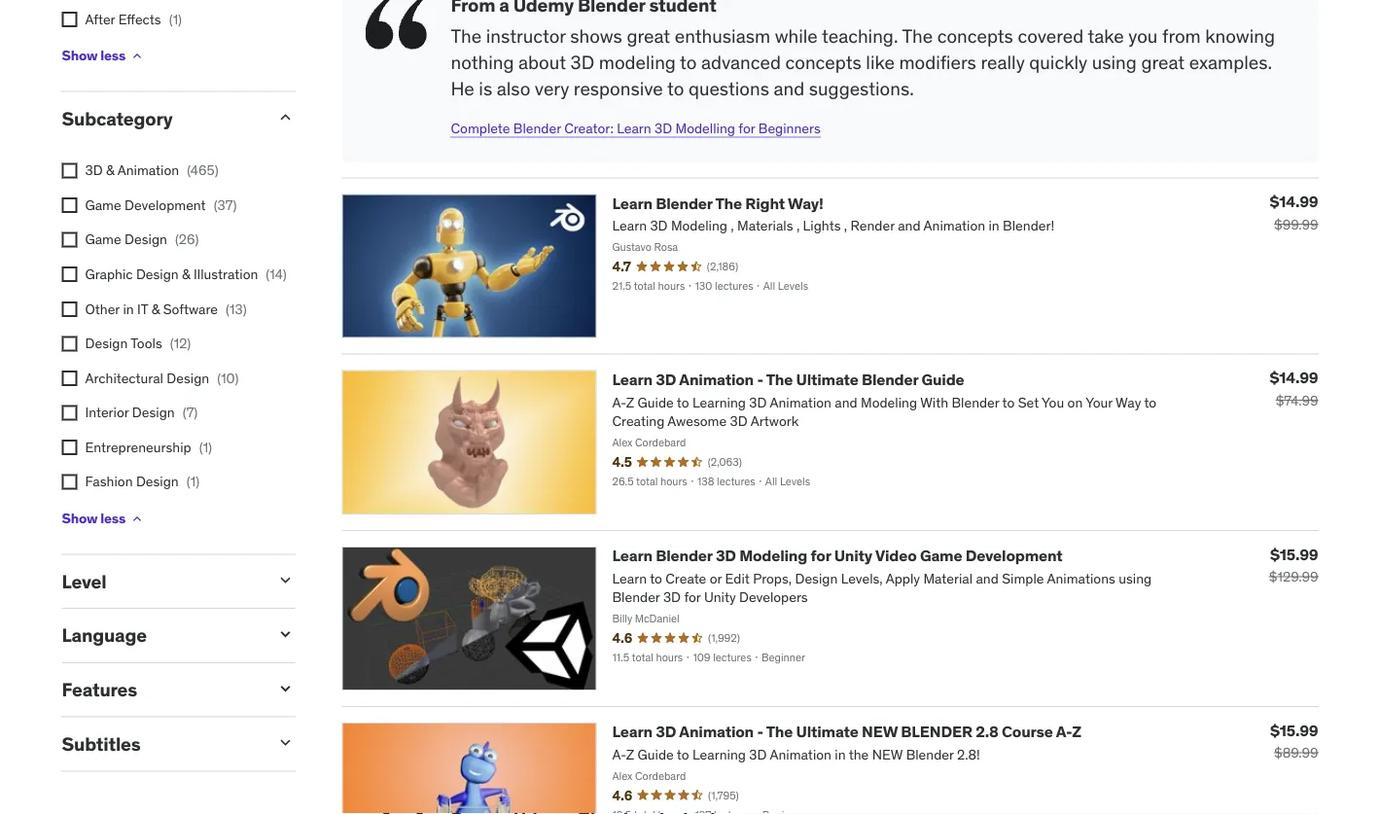 Task type: describe. For each thing, give the bounding box(es) containing it.
quickly
[[1030, 50, 1088, 74]]

xsmall image for architectural
[[62, 371, 77, 386]]

architectural
[[85, 369, 163, 387]]

$15.99 $89.99
[[1271, 721, 1319, 762]]

xsmall image down "effects"
[[129, 48, 145, 64]]

3d & animation (465)
[[85, 161, 219, 179]]

(465)
[[187, 161, 219, 179]]

modeling
[[599, 50, 676, 74]]

shows
[[571, 25, 623, 48]]

from
[[1163, 25, 1201, 48]]

design for architectural
[[167, 369, 209, 387]]

1 show less button from the top
[[62, 37, 145, 76]]

xsmall image for other
[[62, 301, 77, 317]]

2.8
[[976, 722, 999, 742]]

fashion design (1)
[[85, 473, 200, 491]]

show for 1st show less button from the top of the page
[[62, 47, 98, 64]]

unity
[[835, 546, 873, 566]]

$15.99 for learn 3d animation - the ultimate new blender 2.8 course a-z
[[1271, 721, 1319, 741]]

z
[[1072, 722, 1082, 742]]

complete
[[451, 119, 510, 137]]

modifiers
[[900, 50, 977, 74]]

graphic design & illustration (14)
[[85, 265, 287, 283]]

xsmall image for game design (26)
[[62, 232, 77, 248]]

$89.99
[[1275, 744, 1319, 762]]

$74.99
[[1276, 392, 1319, 409]]

1 vertical spatial &
[[182, 265, 190, 283]]

he
[[451, 76, 475, 100]]

(26)
[[175, 231, 199, 248]]

(10)
[[217, 369, 239, 387]]

questions
[[689, 76, 770, 100]]

blender
[[901, 722, 973, 742]]

like
[[866, 50, 895, 74]]

also
[[497, 76, 531, 100]]

(37)
[[214, 196, 237, 214]]

language button
[[62, 624, 260, 647]]

game development (37)
[[85, 196, 237, 214]]

complete blender creator: learn 3d modelling for beginners
[[451, 119, 821, 137]]

less for 1st show less button from the top of the page
[[100, 47, 126, 64]]

about
[[519, 50, 566, 74]]

subcategory
[[62, 107, 173, 130]]

animation for learn 3d animation - the ultimate new blender 2.8 course a-z
[[680, 722, 754, 742]]

right
[[746, 193, 785, 213]]

modeling
[[740, 546, 808, 566]]

xsmall image for entrepreneurship (1)
[[62, 440, 77, 456]]

suggestions.
[[809, 76, 914, 100]]

learn 3d animation - the ultimate blender guide link
[[613, 369, 965, 389]]

graphic
[[85, 265, 133, 283]]

0 vertical spatial to
[[680, 50, 697, 74]]

new
[[862, 722, 898, 742]]

architectural design (10)
[[85, 369, 239, 387]]

way!
[[788, 193, 824, 213]]

design for game
[[125, 231, 167, 248]]

1 horizontal spatial development
[[966, 546, 1063, 566]]

$14.99 $99.99
[[1270, 192, 1319, 233]]

learn blender 3d modeling for unity video game development
[[613, 546, 1063, 566]]

xsmall image down fashion design (1)
[[129, 511, 145, 527]]

and
[[774, 76, 805, 100]]

- for new
[[757, 722, 764, 742]]

beginners
[[759, 119, 821, 137]]

language
[[62, 624, 147, 647]]

using
[[1092, 50, 1137, 74]]

1 vertical spatial to
[[668, 76, 684, 100]]

small image for features
[[276, 679, 295, 699]]

xsmall image for fashion design (1)
[[62, 475, 77, 490]]

$14.99 $74.99
[[1270, 368, 1319, 409]]

a-
[[1056, 722, 1072, 742]]

3d inside the instructor shows great enthusiasm while teaching. the concepts covered take you from knowing nothing about 3d modeling to advanced concepts like modifiers really quickly using great examples. he is also very responsive to questions and suggestions.
[[571, 50, 595, 74]]

features button
[[62, 678, 260, 702]]

0 vertical spatial great
[[627, 25, 671, 48]]

xsmall image for interior
[[62, 405, 77, 421]]

show for 2nd show less button from the top of the page
[[62, 510, 98, 527]]

ultimate for new
[[796, 722, 859, 742]]

(14)
[[266, 265, 287, 283]]

interior design (7)
[[85, 404, 198, 421]]

interior
[[85, 404, 129, 421]]

learn 3d animation - the ultimate new blender 2.8 course a-z link
[[613, 722, 1082, 742]]

subtitles button
[[62, 732, 260, 756]]

enthusiasm
[[675, 25, 771, 48]]

very
[[535, 76, 569, 100]]

teaching.
[[822, 25, 899, 48]]

subcategory button
[[62, 107, 260, 130]]

is
[[479, 76, 493, 100]]

the instructor shows great enthusiasm while teaching. the concepts covered take you from knowing nothing about 3d modeling to advanced concepts like modifiers really quickly using great examples. he is also very responsive to questions and suggestions.
[[451, 25, 1276, 100]]

it
[[137, 300, 148, 317]]

responsive
[[574, 76, 663, 100]]

modelling
[[676, 119, 736, 137]]

learn blender 3d modeling for unity video game development link
[[613, 546, 1063, 566]]

$15.99 for learn blender 3d modeling for unity video game development
[[1271, 544, 1319, 564]]

$129.99
[[1270, 568, 1319, 586]]

really
[[981, 50, 1025, 74]]



Task type: locate. For each thing, give the bounding box(es) containing it.
xsmall image for design
[[62, 336, 77, 352]]

1 vertical spatial $15.99
[[1271, 721, 1319, 741]]

after effects (1)
[[85, 10, 182, 28]]

2 vertical spatial (1)
[[187, 473, 200, 491]]

xsmall image left 'design tools (12)'
[[62, 336, 77, 352]]

4 xsmall image from the top
[[62, 232, 77, 248]]

0 vertical spatial -
[[757, 369, 764, 389]]

(1) down entrepreneurship (1)
[[187, 473, 200, 491]]

xsmall image left the after
[[62, 12, 77, 27]]

1 vertical spatial -
[[757, 722, 764, 742]]

1 $15.99 from the top
[[1271, 544, 1319, 564]]

&
[[106, 161, 114, 179], [182, 265, 190, 283], [151, 300, 160, 317]]

-
[[757, 369, 764, 389], [757, 722, 764, 742]]

1 show less from the top
[[62, 47, 126, 64]]

to down enthusiasm
[[680, 50, 697, 74]]

& right 'it'
[[151, 300, 160, 317]]

0 vertical spatial &
[[106, 161, 114, 179]]

design down 'game development (37)'
[[125, 231, 167, 248]]

design down other
[[85, 335, 128, 352]]

fashion
[[85, 473, 133, 491]]

$99.99
[[1275, 215, 1319, 233]]

you
[[1129, 25, 1158, 48]]

design up entrepreneurship (1)
[[132, 404, 175, 421]]

to down modeling
[[668, 76, 684, 100]]

& down subcategory
[[106, 161, 114, 179]]

0 vertical spatial show
[[62, 47, 98, 64]]

0 horizontal spatial &
[[106, 161, 114, 179]]

2 show less button from the top
[[62, 500, 145, 538]]

$15.99
[[1271, 544, 1319, 564], [1271, 721, 1319, 741]]

1 vertical spatial $14.99
[[1270, 368, 1319, 388]]

1 horizontal spatial concepts
[[938, 25, 1014, 48]]

2 vertical spatial &
[[151, 300, 160, 317]]

2 vertical spatial small image
[[276, 625, 295, 644]]

small image for subcategory
[[276, 108, 295, 127]]

0 vertical spatial $15.99
[[1271, 544, 1319, 564]]

creator:
[[565, 119, 614, 137]]

show less button down the after
[[62, 37, 145, 76]]

$15.99 $129.99
[[1270, 544, 1319, 586]]

1 vertical spatial development
[[966, 546, 1063, 566]]

small image for level
[[276, 571, 295, 590]]

1 - from the top
[[757, 369, 764, 389]]

learn for learn blender 3d modeling for unity video game development
[[613, 546, 653, 566]]

learn
[[617, 119, 652, 137], [613, 193, 653, 213], [613, 369, 653, 389], [613, 546, 653, 566], [613, 722, 653, 742]]

1 vertical spatial small image
[[276, 733, 295, 753]]

subtitles
[[62, 732, 141, 756]]

blender left modeling
[[656, 546, 713, 566]]

entrepreneurship
[[85, 439, 191, 456]]

0 vertical spatial small image
[[276, 108, 295, 127]]

video
[[876, 546, 917, 566]]

0 vertical spatial (1)
[[169, 10, 182, 28]]

ultimate
[[796, 369, 859, 389], [796, 722, 859, 742]]

level button
[[62, 570, 260, 593]]

blender for right
[[656, 193, 713, 213]]

effects
[[118, 10, 161, 28]]

small image for subtitles
[[276, 733, 295, 753]]

1 ultimate from the top
[[796, 369, 859, 389]]

ultimate for blender
[[796, 369, 859, 389]]

nothing
[[451, 50, 514, 74]]

animation for learn 3d animation - the ultimate blender guide
[[680, 369, 754, 389]]

0 vertical spatial ultimate
[[796, 369, 859, 389]]

$14.99 up "$74.99"
[[1270, 368, 1319, 388]]

concepts up really
[[938, 25, 1014, 48]]

small image
[[276, 679, 295, 699], [276, 733, 295, 753]]

small image for language
[[276, 625, 295, 644]]

2 show less from the top
[[62, 510, 126, 527]]

less down the after
[[100, 47, 126, 64]]

1 vertical spatial less
[[100, 510, 126, 527]]

take
[[1088, 25, 1125, 48]]

1 vertical spatial show
[[62, 510, 98, 527]]

small image
[[276, 108, 295, 127], [276, 571, 295, 590], [276, 625, 295, 644]]

while
[[775, 25, 818, 48]]

3 xsmall image from the top
[[62, 198, 77, 213]]

xsmall image for 3d & animation (465)
[[62, 163, 77, 178]]

$14.99
[[1270, 192, 1319, 212], [1270, 368, 1319, 388]]

concepts
[[938, 25, 1014, 48], [786, 50, 862, 74]]

1 small image from the top
[[276, 108, 295, 127]]

0 horizontal spatial for
[[739, 119, 755, 137]]

show down the after
[[62, 47, 98, 64]]

game for game design (26)
[[85, 231, 121, 248]]

design up the other in it & software (13)
[[136, 265, 179, 283]]

1 $14.99 from the top
[[1270, 192, 1319, 212]]

tools
[[131, 335, 162, 352]]

blender for modeling
[[656, 546, 713, 566]]

other in it & software (13)
[[85, 300, 247, 317]]

(12)
[[170, 335, 191, 352]]

$15.99 up $89.99
[[1271, 721, 1319, 741]]

1 horizontal spatial for
[[811, 546, 831, 566]]

0 vertical spatial animation
[[117, 161, 179, 179]]

2 vertical spatial game
[[920, 546, 963, 566]]

xsmall image
[[129, 48, 145, 64], [62, 267, 77, 282], [62, 301, 77, 317], [62, 336, 77, 352], [62, 371, 77, 386], [62, 405, 77, 421], [129, 511, 145, 527]]

blender down very
[[514, 119, 561, 137]]

software
[[163, 300, 218, 317]]

xsmall image left other
[[62, 301, 77, 317]]

advanced
[[702, 50, 781, 74]]

xsmall image
[[62, 12, 77, 27], [62, 163, 77, 178], [62, 198, 77, 213], [62, 232, 77, 248], [62, 440, 77, 456], [62, 475, 77, 490]]

show down fashion
[[62, 510, 98, 527]]

learn 3d animation - the ultimate blender guide
[[613, 369, 965, 389]]

game for game development (37)
[[85, 196, 121, 214]]

design up (7)
[[167, 369, 209, 387]]

0 vertical spatial less
[[100, 47, 126, 64]]

2 - from the top
[[757, 722, 764, 742]]

great down from
[[1142, 50, 1185, 74]]

xsmall image left 'game development (37)'
[[62, 198, 77, 213]]

less for 2nd show less button from the top of the page
[[100, 510, 126, 527]]

0 vertical spatial show less
[[62, 47, 126, 64]]

1 horizontal spatial great
[[1142, 50, 1185, 74]]

learn blender the right way! link
[[613, 193, 824, 213]]

show less button
[[62, 37, 145, 76], [62, 500, 145, 538]]

2 $14.99 from the top
[[1270, 368, 1319, 388]]

3d
[[571, 50, 595, 74], [655, 119, 673, 137], [85, 161, 103, 179], [656, 369, 677, 389], [716, 546, 736, 566], [656, 722, 677, 742]]

0 horizontal spatial great
[[627, 25, 671, 48]]

other
[[85, 300, 120, 317]]

game up graphic
[[85, 231, 121, 248]]

$15.99 up $129.99
[[1271, 544, 1319, 564]]

examples.
[[1190, 50, 1273, 74]]

1 vertical spatial game
[[85, 231, 121, 248]]

less down fashion
[[100, 510, 126, 527]]

instructor
[[486, 25, 566, 48]]

1 vertical spatial for
[[811, 546, 831, 566]]

illustration
[[194, 265, 258, 283]]

0 vertical spatial concepts
[[938, 25, 1014, 48]]

5 xsmall image from the top
[[62, 440, 77, 456]]

- for blender
[[757, 369, 764, 389]]

(1) right "effects"
[[169, 10, 182, 28]]

xsmall image down subcategory
[[62, 163, 77, 178]]

(1) right entrepreneurship
[[199, 439, 212, 456]]

xsmall image left entrepreneurship
[[62, 440, 77, 456]]

the
[[451, 25, 482, 48], [902, 25, 933, 48], [716, 193, 742, 213], [766, 369, 793, 389], [766, 722, 793, 742]]

game up the game design (26)
[[85, 196, 121, 214]]

design for fashion
[[136, 473, 179, 491]]

& down (26)
[[182, 265, 190, 283]]

concepts down while
[[786, 50, 862, 74]]

level
[[62, 570, 106, 593]]

2 $15.99 from the top
[[1271, 721, 1319, 741]]

show less button down fashion
[[62, 500, 145, 538]]

design for interior
[[132, 404, 175, 421]]

1 xsmall image from the top
[[62, 12, 77, 27]]

1 less from the top
[[100, 47, 126, 64]]

xsmall image for game development (37)
[[62, 198, 77, 213]]

2 xsmall image from the top
[[62, 163, 77, 178]]

great
[[627, 25, 671, 48], [1142, 50, 1185, 74]]

learn for learn blender the right way!
[[613, 193, 653, 213]]

learn blender the right way!
[[613, 193, 824, 213]]

2 small image from the top
[[276, 733, 295, 753]]

0 vertical spatial small image
[[276, 679, 295, 699]]

blender left guide
[[862, 369, 919, 389]]

blender for learn
[[514, 119, 561, 137]]

for left unity
[[811, 546, 831, 566]]

(7)
[[183, 404, 198, 421]]

for right modelling
[[739, 119, 755, 137]]

1 show from the top
[[62, 47, 98, 64]]

$14.99 up $99.99
[[1270, 192, 1319, 212]]

(13)
[[226, 300, 247, 317]]

learn for learn 3d animation - the ultimate blender guide
[[613, 369, 653, 389]]

show less down the after
[[62, 47, 126, 64]]

show less for 2nd show less button from the top of the page
[[62, 510, 126, 527]]

features
[[62, 678, 137, 702]]

0 vertical spatial game
[[85, 196, 121, 214]]

0 horizontal spatial development
[[125, 196, 206, 214]]

1 vertical spatial great
[[1142, 50, 1185, 74]]

design for graphic
[[136, 265, 179, 283]]

show
[[62, 47, 98, 64], [62, 510, 98, 527]]

1 horizontal spatial &
[[151, 300, 160, 317]]

1 vertical spatial show less
[[62, 510, 126, 527]]

learn for learn 3d animation - the ultimate new blender 2.8 course a-z
[[613, 722, 653, 742]]

less
[[100, 47, 126, 64], [100, 510, 126, 527]]

0 vertical spatial $14.99
[[1270, 192, 1319, 212]]

2 vertical spatial animation
[[680, 722, 754, 742]]

2 small image from the top
[[276, 571, 295, 590]]

1 vertical spatial show less button
[[62, 500, 145, 538]]

in
[[123, 300, 134, 317]]

after
[[85, 10, 115, 28]]

0 vertical spatial show less button
[[62, 37, 145, 76]]

show less for 1st show less button from the top of the page
[[62, 47, 126, 64]]

game
[[85, 196, 121, 214], [85, 231, 121, 248], [920, 546, 963, 566]]

1 vertical spatial ultimate
[[796, 722, 859, 742]]

2 ultimate from the top
[[796, 722, 859, 742]]

2 horizontal spatial &
[[182, 265, 190, 283]]

3 small image from the top
[[276, 625, 295, 644]]

xsmall image left the game design (26)
[[62, 232, 77, 248]]

animation for 3d & animation (465)
[[117, 161, 179, 179]]

1 vertical spatial animation
[[680, 369, 754, 389]]

1 vertical spatial small image
[[276, 571, 295, 590]]

to
[[680, 50, 697, 74], [668, 76, 684, 100]]

$14.99 for learn 3d animation - the ultimate blender guide
[[1270, 368, 1319, 388]]

0 horizontal spatial concepts
[[786, 50, 862, 74]]

show less down fashion
[[62, 510, 126, 527]]

$14.99 for learn blender the right way!
[[1270, 192, 1319, 212]]

$15.99 inside $15.99 $129.99
[[1271, 544, 1319, 564]]

xsmall image left interior at the left of the page
[[62, 405, 77, 421]]

guide
[[922, 369, 965, 389]]

1 vertical spatial concepts
[[786, 50, 862, 74]]

design down entrepreneurship (1)
[[136, 473, 179, 491]]

2 show from the top
[[62, 510, 98, 527]]

(1) for fashion design (1)
[[187, 473, 200, 491]]

0 vertical spatial development
[[125, 196, 206, 214]]

0 vertical spatial for
[[739, 119, 755, 137]]

course
[[1002, 722, 1053, 742]]

xsmall image left fashion
[[62, 475, 77, 490]]

2 less from the top
[[100, 510, 126, 527]]

(1) for after effects (1)
[[169, 10, 182, 28]]

knowing
[[1206, 25, 1276, 48]]

covered
[[1018, 25, 1084, 48]]

complete blender creator: learn 3d modelling for beginners link
[[451, 119, 821, 137]]

xsmall image for after effects (1)
[[62, 12, 77, 27]]

blender down modelling
[[656, 193, 713, 213]]

xsmall image left architectural
[[62, 371, 77, 386]]

show less
[[62, 47, 126, 64], [62, 510, 126, 527]]

game design (26)
[[85, 231, 199, 248]]

xsmall image for graphic
[[62, 267, 77, 282]]

learn 3d animation - the ultimate new blender 2.8 course a-z
[[613, 722, 1082, 742]]

xsmall image left graphic
[[62, 267, 77, 282]]

design tools (12)
[[85, 335, 191, 352]]

game right video
[[920, 546, 963, 566]]

great up modeling
[[627, 25, 671, 48]]

1 vertical spatial (1)
[[199, 439, 212, 456]]

1 small image from the top
[[276, 679, 295, 699]]

6 xsmall image from the top
[[62, 475, 77, 490]]



Task type: vqa. For each thing, say whether or not it's contained in the screenshot.
the right Of
no



